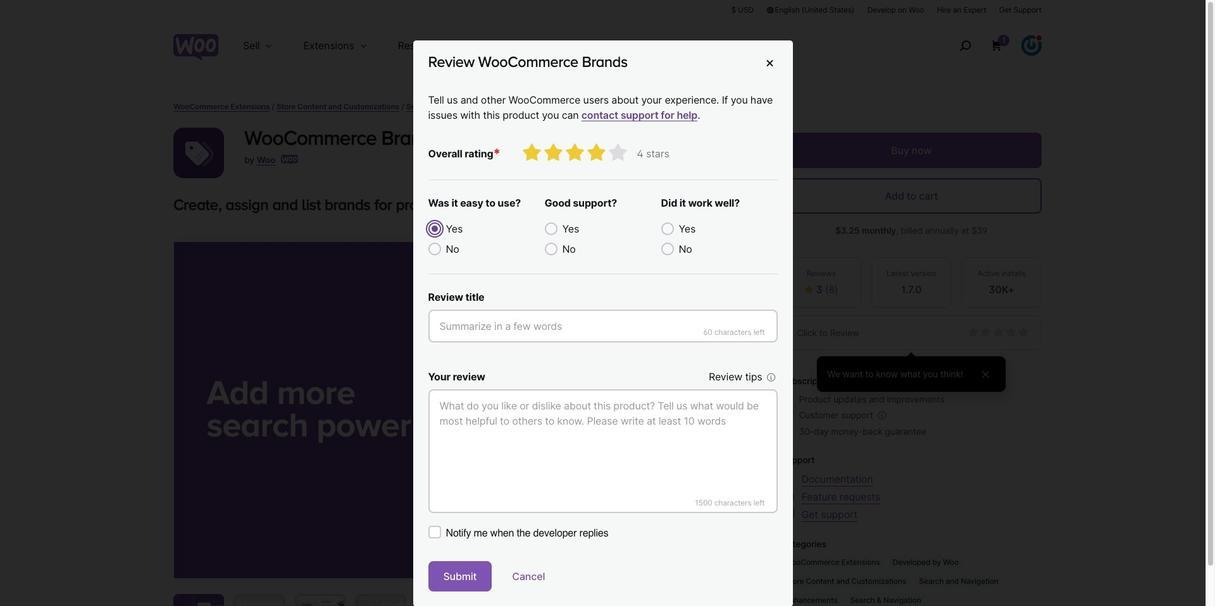 Task type: locate. For each thing, give the bounding box(es) containing it.
rate product 4 stars image right rate product 2 stars image
[[586, 143, 607, 163]]

rate product 5 stars image right rate product 2 stars icon
[[1018, 327, 1030, 338]]

rate product 4 stars image
[[586, 143, 607, 163], [1006, 327, 1017, 338]]

rate product 5 stars image
[[608, 143, 628, 163], [1018, 327, 1030, 338]]

1 horizontal spatial rate product 3 stars image
[[993, 327, 1004, 338]]

1 vertical spatial rate product 5 stars image
[[1018, 327, 1030, 338]]

rate product 5 stars image down breadcrumb element
[[608, 143, 628, 163]]

0 horizontal spatial rate product 3 stars image
[[565, 143, 585, 163]]

rate product 1 star image for rate product 2 stars image
[[522, 143, 542, 163]]

None checkbox
[[428, 527, 441, 539]]

close tooltip image
[[978, 367, 993, 382]]

review tips image
[[765, 372, 778, 384]]

message image
[[781, 507, 796, 522]]

0 horizontal spatial rate product 5 stars image
[[608, 143, 628, 163]]

0 vertical spatial rate product 1 star image
[[522, 143, 542, 163]]

open account menu image
[[1022, 35, 1042, 56]]

0 vertical spatial rate product 3 stars image
[[565, 143, 585, 163]]

1 horizontal spatial rate product 1 star image
[[968, 327, 979, 338]]

rate product 3 stars image right rate product 2 stars image
[[565, 143, 585, 163]]

0 vertical spatial rate product 5 stars image
[[608, 143, 628, 163]]

rate product 1 star image left rate product 2 stars image
[[522, 143, 542, 163]]

rate product 5 stars image for rate product 4 stars icon related to rate product 2 stars icon
[[1018, 327, 1030, 338]]

0 horizontal spatial rate product 4 stars image
[[586, 143, 607, 163]]

1 vertical spatial rate product 1 star image
[[968, 327, 979, 338]]

rate product 1 star image for rate product 2 stars icon
[[968, 327, 979, 338]]

rate product 4 stars image for rate product 2 stars icon
[[1006, 327, 1017, 338]]

1 vertical spatial rate product 4 stars image
[[1006, 327, 1017, 338]]

rate product 4 stars image right rate product 2 stars icon
[[1006, 327, 1017, 338]]

1 horizontal spatial rate product 5 stars image
[[1018, 327, 1030, 338]]

1 vertical spatial rate product 3 stars image
[[993, 327, 1004, 338]]

rate product 3 stars image
[[565, 143, 585, 163], [993, 327, 1004, 338]]

0 vertical spatial rate product 4 stars image
[[586, 143, 607, 163]]

0 horizontal spatial rate product 1 star image
[[522, 143, 542, 163]]

rate product 1 star image
[[522, 143, 542, 163], [968, 327, 979, 338]]

rate product 1 star image left rate product 2 stars icon
[[968, 327, 979, 338]]

rate product 5 stars image for rate product 2 stars image rate product 4 stars icon
[[608, 143, 628, 163]]

rate product 2 stars image
[[543, 143, 564, 163]]

1 horizontal spatial rate product 4 stars image
[[1006, 327, 1017, 338]]

rate product 3 stars image right rate product 2 stars icon
[[993, 327, 1004, 338]]



Task type: vqa. For each thing, say whether or not it's contained in the screenshot.
Review Tips image
yes



Task type: describe. For each thing, give the bounding box(es) containing it.
circle user image
[[781, 490, 796, 505]]

search image
[[955, 35, 975, 56]]

rate product 4 stars image for rate product 2 stars image
[[586, 143, 607, 163]]

woocommerce brands product gallery image image
[[174, 242, 740, 579]]

breadcrumb element
[[173, 101, 1042, 113]]

rate product 3 stars image for rate product 2 stars image
[[565, 143, 585, 163]]

product icon image
[[173, 128, 224, 178]]

service navigation menu element
[[932, 25, 1042, 66]]

file lines image
[[781, 472, 796, 487]]

rate product 3 stars image for rate product 2 stars icon
[[993, 327, 1004, 338]]

developed by woocommerce image
[[281, 155, 298, 165]]

Summarize in a few words text field
[[428, 310, 778, 343]]

What do you like or dislike about this product? Tell us what would be most helpful to others to know. Please write at least 10 words text field
[[428, 390, 778, 514]]

rate product 2 stars image
[[980, 327, 992, 338]]



